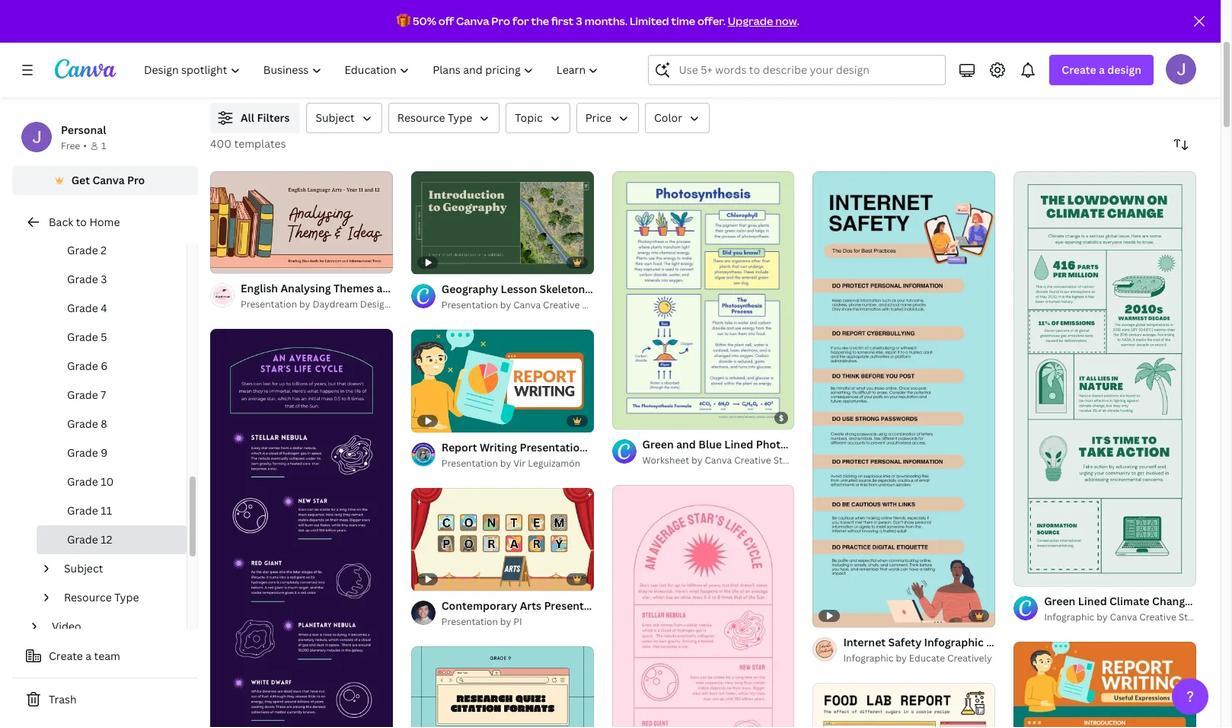 Task type: locate. For each thing, give the bounding box(es) containing it.
the
[[531, 14, 549, 28]]

1 vertical spatial 1
[[221, 256, 225, 267]]

2 vertical spatial creative
[[1140, 611, 1177, 624]]

10
[[101, 475, 114, 489]]

0 horizontal spatial studio
[[582, 299, 611, 311]]

3 up 4
[[101, 272, 107, 286]]

leguizamón
[[528, 457, 581, 470]]

grade left 8 at the left bottom of the page
[[67, 417, 98, 431]]

subject button down 12
[[58, 555, 178, 584]]

grade left 4
[[67, 301, 98, 315]]

green and blue lined photosynthesis biology worksheet image
[[612, 172, 795, 430]]

0 vertical spatial resource type
[[398, 110, 473, 125]]

grade left "9" on the bottom left of the page
[[67, 446, 98, 460]]

by inside green and blue lined photosynthesis biology worksheet worksheet by canva creative studio
[[692, 454, 703, 467]]

0 horizontal spatial green
[[643, 437, 674, 452]]

subject down top level navigation element
[[316, 110, 355, 125]]

8
[[101, 417, 107, 431]]

grade for grade 3
[[67, 272, 98, 286]]

green lined climate change environ infographic by canva creative studio
[[1045, 594, 1233, 624]]

0 vertical spatial 3
[[576, 14, 583, 28]]

1 vertical spatial resource type
[[64, 590, 139, 605]]

1 vertical spatial create
[[49, 649, 83, 664]]

$
[[779, 413, 784, 424]]

and inside internet safety infographic beige and blue simple style infographic by educate creatively
[[1018, 636, 1038, 650]]

1 vertical spatial and
[[1018, 636, 1038, 650]]

8 grade from the top
[[67, 446, 98, 460]]

0 vertical spatial pro
[[492, 14, 510, 28]]

resource
[[398, 110, 445, 125], [64, 590, 112, 605]]

1 right the •
[[101, 139, 106, 152]]

1 left of on the left top of the page
[[221, 256, 225, 267]]

1 vertical spatial subject
[[64, 561, 103, 576]]

blue inside internet safety infographic beige and blue simple style infographic by educate creatively
[[1040, 636, 1064, 650]]

0 horizontal spatial pro
[[127, 173, 145, 187]]

1 horizontal spatial subject
[[316, 110, 355, 125]]

green lined climate change environment infographic image
[[1014, 171, 1197, 587]]

canva inside button
[[92, 173, 125, 187]]

1 horizontal spatial worksheet
[[881, 437, 936, 452]]

50%
[[413, 14, 436, 28]]

colorful lined sugar chemistry lab report image
[[813, 684, 996, 728]]

offer.
[[698, 14, 726, 28]]

presentation by canva creative studio
[[442, 299, 611, 311]]

english analysing themes and ideas presentation beige pink lined style image
[[210, 171, 393, 274]]

create inside dropdown button
[[1062, 62, 1097, 77]]

green up simple
[[1045, 594, 1076, 609]]

create a design button
[[1050, 55, 1154, 85]]

infographic by educate creatively link
[[844, 652, 996, 667]]

a left design
[[1099, 62, 1105, 77]]

green for green lined climate change environ
[[1045, 594, 1076, 609]]

1 horizontal spatial lined
[[1079, 594, 1107, 609]]

to
[[76, 215, 87, 229]]

1 horizontal spatial studio
[[774, 454, 803, 467]]

1 horizontal spatial a
[[1099, 62, 1105, 77]]

topic button
[[506, 103, 570, 133]]

grade for grade 6
[[67, 359, 98, 373]]

0 horizontal spatial resource type
[[64, 590, 139, 605]]

resource type button
[[388, 103, 500, 133], [58, 584, 178, 612]]

400
[[210, 136, 232, 151]]

create down video
[[49, 649, 83, 664]]

0 horizontal spatial subject
[[64, 561, 103, 576]]

infographic up simple
[[1045, 611, 1095, 624]]

0 vertical spatial lined
[[725, 437, 754, 452]]

infographic up the creatively
[[925, 636, 984, 650]]

1 vertical spatial lined
[[1079, 594, 1107, 609]]

create inside button
[[49, 649, 83, 664]]

grade for grade 7
[[67, 388, 98, 402]]

11 grade from the top
[[67, 533, 98, 547]]

0 vertical spatial green
[[643, 437, 674, 452]]

1 horizontal spatial blue
[[1040, 636, 1064, 650]]

0 horizontal spatial creative
[[543, 299, 580, 311]]

lined
[[725, 437, 754, 452], [1079, 594, 1107, 609]]

1 vertical spatial creative
[[735, 454, 771, 467]]

2 horizontal spatial infographic
[[1045, 611, 1095, 624]]

green for green and blue lined photosynthesis biology worksheet
[[643, 437, 674, 452]]

templates
[[234, 136, 286, 151]]

grade for grade 9
[[67, 446, 98, 460]]

presentation for presentation by vir leguizamón
[[442, 457, 498, 470]]

infographic
[[1045, 611, 1095, 624], [925, 636, 984, 650], [844, 652, 894, 665]]

grade 10
[[67, 475, 114, 489]]

0 horizontal spatial infographic
[[844, 652, 894, 665]]

9 grade from the top
[[67, 475, 98, 489]]

internet
[[844, 636, 886, 650]]

grade left 6
[[67, 359, 98, 373]]

off
[[439, 14, 454, 28]]

0 horizontal spatial create
[[49, 649, 83, 664]]

type up video link
[[114, 590, 139, 605]]

grade left 11
[[67, 504, 98, 518]]

0 horizontal spatial resource
[[64, 590, 112, 605]]

1 for 1 of 13
[[221, 256, 225, 267]]

pro left for
[[492, 14, 510, 28]]

resource down top level navigation element
[[398, 110, 445, 125]]

2 vertical spatial infographic
[[844, 652, 894, 665]]

10 grade from the top
[[67, 504, 98, 518]]

blue up worksheet by canva creative studio link
[[699, 437, 722, 452]]

0 vertical spatial resource
[[398, 110, 445, 125]]

type
[[448, 110, 473, 125], [114, 590, 139, 605]]

0 vertical spatial a
[[1099, 62, 1105, 77]]

1 for 1
[[101, 139, 106, 152]]

grade left 5
[[67, 330, 98, 344]]

get canva pro button
[[12, 166, 198, 195]]

presentation for presentation by pi
[[442, 615, 498, 628]]

and up worksheet by canva creative studio link
[[677, 437, 696, 452]]

400 templates
[[210, 136, 286, 151]]

1 horizontal spatial 1
[[221, 256, 225, 267]]

blue red and orange gridded english quiz presentation image
[[411, 646, 594, 728]]

by
[[299, 298, 310, 311], [500, 299, 511, 311], [692, 454, 703, 467], [500, 457, 511, 470], [1097, 611, 1108, 624], [500, 615, 511, 628], [896, 652, 907, 665]]

0 vertical spatial blue
[[699, 437, 722, 452]]

daydream
[[313, 298, 358, 311]]

9
[[101, 446, 108, 460]]

grade inside grade 10 link
[[67, 475, 98, 489]]

grade for grade 4
[[67, 301, 98, 315]]

infographic down 'internet'
[[844, 652, 894, 665]]

1 vertical spatial pro
[[127, 173, 145, 187]]

green inside green and blue lined photosynthesis biology worksheet worksheet by canva creative studio
[[643, 437, 674, 452]]

create a design
[[1062, 62, 1142, 77]]

2 vertical spatial studio
[[1179, 611, 1208, 624]]

2 horizontal spatial creative
[[1140, 611, 1177, 624]]

price
[[586, 110, 612, 125]]

2
[[101, 243, 107, 257]]

3 grade from the top
[[67, 301, 98, 315]]

None search field
[[649, 55, 946, 85]]

a inside button
[[86, 649, 92, 664]]

a for design
[[1099, 62, 1105, 77]]

1 vertical spatial subject button
[[58, 555, 178, 584]]

lined up worksheet by canva creative studio link
[[725, 437, 754, 452]]

3 right first
[[576, 14, 583, 28]]

photosynthesis
[[756, 437, 837, 452]]

presentation inside "link"
[[241, 298, 297, 311]]

create left design
[[1062, 62, 1097, 77]]

1 horizontal spatial green
[[1045, 594, 1076, 609]]

0 horizontal spatial subject button
[[58, 555, 178, 584]]

5 grade from the top
[[67, 359, 98, 373]]

7 grade from the top
[[67, 417, 98, 431]]

0 vertical spatial subject button
[[307, 103, 382, 133]]

design
[[1108, 62, 1142, 77]]

0 vertical spatial resource type button
[[388, 103, 500, 133]]

resource type for the bottom resource type button
[[64, 590, 139, 605]]

back
[[49, 215, 73, 229]]

grade left 7
[[67, 388, 98, 402]]

a inside dropdown button
[[1099, 62, 1105, 77]]

resource up video
[[64, 590, 112, 605]]

pro up back to home link
[[127, 173, 145, 187]]

grade left 12
[[67, 533, 98, 547]]

studio
[[582, 299, 611, 311], [774, 454, 803, 467], [1179, 611, 1208, 624]]

1 vertical spatial worksheet
[[643, 454, 690, 467]]

and
[[677, 437, 696, 452], [1018, 636, 1038, 650]]

1 vertical spatial studio
[[774, 454, 803, 467]]

subject down grade 12
[[64, 561, 103, 576]]

0 horizontal spatial and
[[677, 437, 696, 452]]

free •
[[61, 139, 87, 152]]

0 vertical spatial create
[[1062, 62, 1097, 77]]

subject button down top level navigation element
[[307, 103, 382, 133]]

1 vertical spatial 3
[[101, 272, 107, 286]]

grade left 10
[[67, 475, 98, 489]]

0 horizontal spatial blue
[[699, 437, 722, 452]]

1 horizontal spatial and
[[1018, 636, 1038, 650]]

first
[[552, 14, 574, 28]]

0 vertical spatial and
[[677, 437, 696, 452]]

pi
[[514, 615, 522, 628]]

pro
[[492, 14, 510, 28], [127, 173, 145, 187]]

grade inside grade 5 link
[[67, 330, 98, 344]]

0 vertical spatial infographic
[[1045, 611, 1095, 624]]

blue left simple
[[1040, 636, 1064, 650]]

0 horizontal spatial lined
[[725, 437, 754, 452]]

presentation by pi link
[[442, 614, 594, 630]]

0 horizontal spatial a
[[86, 649, 92, 664]]

upgrade now button
[[728, 14, 797, 28]]

0 vertical spatial creative
[[543, 299, 580, 311]]

presentation for presentation by canva creative studio
[[442, 299, 498, 311]]

indigo and purple lined star life cycle astronomy infographic image
[[210, 329, 393, 728]]

and right beige
[[1018, 636, 1038, 650]]

create for create a team
[[49, 649, 83, 664]]

1 vertical spatial blue
[[1040, 636, 1064, 650]]

0 horizontal spatial 1
[[101, 139, 106, 152]]

report writing expressions infographic in green and orange illustrative style image
[[1014, 642, 1197, 728]]

grade inside grade 4 link
[[67, 301, 98, 315]]

0 vertical spatial studio
[[582, 299, 611, 311]]

2 horizontal spatial studio
[[1179, 611, 1208, 624]]

creative
[[543, 299, 580, 311], [735, 454, 771, 467], [1140, 611, 1177, 624]]

2 grade from the top
[[67, 272, 98, 286]]

0 vertical spatial type
[[448, 110, 473, 125]]

grade inside grade 6 link
[[67, 359, 98, 373]]

4 grade from the top
[[67, 330, 98, 344]]

grade for grade 5
[[67, 330, 98, 344]]

1 vertical spatial green
[[1045, 594, 1076, 609]]

0 vertical spatial subject
[[316, 110, 355, 125]]

1 vertical spatial a
[[86, 649, 92, 664]]

personal
[[61, 123, 106, 137]]

0 horizontal spatial resource type button
[[58, 584, 178, 612]]

0 horizontal spatial worksheet
[[643, 454, 690, 467]]

subject button
[[307, 103, 382, 133], [58, 555, 178, 584]]

grade 9
[[67, 446, 108, 460]]

3
[[576, 14, 583, 28], [101, 272, 107, 286]]

1 vertical spatial type
[[114, 590, 139, 605]]

0 horizontal spatial type
[[114, 590, 139, 605]]

presentation for presentation by daydream designs
[[241, 298, 297, 311]]

green up worksheet by canva creative studio link
[[643, 437, 674, 452]]

type left the topic
[[448, 110, 473, 125]]

0 vertical spatial 1
[[101, 139, 106, 152]]

grade
[[67, 243, 98, 257], [67, 272, 98, 286], [67, 301, 98, 315], [67, 330, 98, 344], [67, 359, 98, 373], [67, 388, 98, 402], [67, 417, 98, 431], [67, 446, 98, 460], [67, 475, 98, 489], [67, 504, 98, 518], [67, 533, 98, 547]]

1
[[101, 139, 106, 152], [221, 256, 225, 267]]

6
[[101, 359, 108, 373]]

1 horizontal spatial resource type
[[398, 110, 473, 125]]

1 horizontal spatial creative
[[735, 454, 771, 467]]

6 grade from the top
[[67, 388, 98, 402]]

canva
[[456, 14, 489, 28], [92, 173, 125, 187], [514, 299, 541, 311], [705, 454, 732, 467], [1110, 611, 1138, 624]]

worksheet by canva creative studio link
[[643, 453, 803, 469]]

grade inside grade 2 link
[[67, 243, 98, 257]]

grade inside "grade 9" link
[[67, 446, 98, 460]]

grade down the grade 2
[[67, 272, 98, 286]]

grade 10 link
[[37, 468, 187, 497]]

presentation by daydream designs
[[241, 298, 395, 311]]

a left team
[[86, 649, 92, 664]]

green inside the green lined climate change environ infographic by canva creative studio
[[1045, 594, 1076, 609]]

1 horizontal spatial 3
[[576, 14, 583, 28]]

worksheet
[[881, 437, 936, 452], [643, 454, 690, 467]]

1 horizontal spatial pro
[[492, 14, 510, 28]]

grade left 2
[[67, 243, 98, 257]]

lined left "climate"
[[1079, 594, 1107, 609]]

blue
[[699, 437, 722, 452], [1040, 636, 1064, 650]]

1 vertical spatial infographic
[[925, 636, 984, 650]]

1 grade from the top
[[67, 243, 98, 257]]

1 horizontal spatial create
[[1062, 62, 1097, 77]]

grade for grade 8
[[67, 417, 98, 431]]

0 horizontal spatial 3
[[101, 272, 107, 286]]

grade 7 link
[[37, 381, 187, 410]]

grade inside grade 7 link
[[67, 388, 98, 402]]

green and blue lined photosynthesis biology worksheet link
[[643, 437, 936, 453]]

canva inside green and blue lined photosynthesis biology worksheet worksheet by canva creative studio
[[705, 454, 732, 467]]

canva inside the green lined climate change environ infographic by canva creative studio
[[1110, 611, 1138, 624]]

create
[[1062, 62, 1097, 77], [49, 649, 83, 664]]



Task type: describe. For each thing, give the bounding box(es) containing it.
get canva pro
[[71, 173, 145, 187]]

color button
[[645, 103, 710, 133]]

change
[[1153, 594, 1192, 609]]

by inside internet safety infographic beige and blue simple style infographic by educate creatively
[[896, 652, 907, 665]]

infographic by canva creative studio link
[[1045, 610, 1208, 625]]

Search search field
[[679, 56, 937, 85]]

grade 3
[[67, 272, 107, 286]]

by inside the green lined climate change environ infographic by canva creative studio
[[1097, 611, 1108, 624]]

free
[[61, 139, 80, 152]]

pink and red lined star life cycle astronomy infographic image
[[612, 485, 795, 728]]

filters
[[257, 110, 290, 125]]

grade 8 link
[[37, 410, 187, 439]]

1 vertical spatial resource
[[64, 590, 112, 605]]

grade 6 link
[[37, 352, 187, 381]]

time
[[672, 14, 696, 28]]

vir
[[514, 457, 526, 470]]

green lined climate change environ link
[[1045, 593, 1233, 610]]

style
[[1104, 636, 1131, 650]]

top level navigation element
[[134, 55, 612, 85]]

simple
[[1066, 636, 1102, 650]]

12
[[101, 533, 112, 547]]

lined inside the green lined climate change environ infographic by canva creative studio
[[1079, 594, 1107, 609]]

🎁
[[397, 14, 411, 28]]

1 horizontal spatial resource
[[398, 110, 445, 125]]

all filters
[[241, 110, 290, 125]]

limited
[[630, 14, 669, 28]]

grade 11 link
[[37, 497, 187, 526]]

grade 8
[[67, 417, 107, 431]]

green and blue lined photosynthesis biology worksheet worksheet by canva creative studio
[[643, 437, 936, 467]]

video
[[52, 619, 81, 634]]

all
[[241, 110, 255, 125]]

create a team
[[49, 649, 120, 664]]

create a team button
[[12, 641, 198, 672]]

grade 5
[[67, 330, 107, 344]]

educate
[[909, 652, 945, 665]]

of
[[228, 256, 239, 267]]

team
[[94, 649, 120, 664]]

create for create a design
[[1062, 62, 1097, 77]]

creatively
[[948, 652, 992, 665]]

1 horizontal spatial infographic
[[925, 636, 984, 650]]

grade 12
[[67, 533, 112, 547]]

a for team
[[86, 649, 92, 664]]

creative inside the green lined climate change environ infographic by canva creative studio
[[1140, 611, 1177, 624]]

beige
[[987, 636, 1015, 650]]

1 of 13 link
[[210, 171, 393, 274]]

infographic inside the green lined climate change environ infographic by canva creative studio
[[1045, 611, 1095, 624]]

grade 5 link
[[37, 323, 187, 352]]

grade 11
[[67, 504, 112, 518]]

grade 4 link
[[37, 294, 187, 323]]

safety
[[889, 636, 922, 650]]

1 vertical spatial resource type button
[[58, 584, 178, 612]]

creative inside green and blue lined photosynthesis biology worksheet worksheet by canva creative studio
[[735, 454, 771, 467]]

grade for grade 11
[[67, 504, 98, 518]]

1 horizontal spatial subject button
[[307, 103, 382, 133]]

by inside "link"
[[299, 298, 310, 311]]

subject for subject button to the right
[[316, 110, 355, 125]]

all filters button
[[210, 103, 300, 133]]

resource type for the rightmost resource type button
[[398, 110, 473, 125]]

trash link
[[12, 685, 198, 715]]

5
[[101, 330, 107, 344]]

video link
[[46, 612, 178, 641]]

presentation by canva creative studio link
[[442, 298, 611, 313]]

grade 3 link
[[37, 265, 187, 294]]

price button
[[576, 103, 639, 133]]

lined inside green and blue lined photosynthesis biology worksheet worksheet by canva creative studio
[[725, 437, 754, 452]]

color
[[654, 110, 683, 125]]

1 horizontal spatial resource type button
[[388, 103, 500, 133]]

grade 7
[[67, 388, 106, 402]]

pro inside button
[[127, 173, 145, 187]]

🎁 50% off canva pro for the first 3 months. limited time offer. upgrade now .
[[397, 14, 800, 28]]

grade 9 link
[[37, 439, 187, 468]]

climate
[[1110, 594, 1150, 609]]

and inside green and blue lined photosynthesis biology worksheet worksheet by canva creative studio
[[677, 437, 696, 452]]

grade for grade 2
[[67, 243, 98, 257]]

presentation by pi
[[442, 615, 522, 628]]

back to home
[[49, 215, 120, 229]]

grade 4
[[67, 301, 107, 315]]

7
[[101, 388, 106, 402]]

home
[[89, 215, 120, 229]]

designs
[[360, 298, 395, 311]]

4
[[101, 301, 107, 315]]

studio inside the green lined climate change environ infographic by canva creative studio
[[1179, 611, 1208, 624]]

topic
[[515, 110, 543, 125]]

internet safety infographic beige and blue simple style link
[[844, 635, 1131, 652]]

environ
[[1194, 594, 1233, 609]]

now
[[776, 14, 797, 28]]

blue inside green and blue lined photosynthesis biology worksheet worksheet by canva creative studio
[[699, 437, 722, 452]]

grade for grade 12
[[67, 533, 98, 547]]

biology
[[839, 437, 878, 452]]

presentation by vir leguizamón
[[442, 457, 581, 470]]

internet safety infographic beige and blue simple style infographic by educate creatively
[[844, 636, 1131, 665]]

studio inside green and blue lined photosynthesis biology worksheet worksheet by canva creative studio
[[774, 454, 803, 467]]

grade 2 link
[[37, 236, 187, 265]]

for
[[513, 14, 529, 28]]

jacob simon image
[[1166, 54, 1197, 85]]

presentation by vir leguizamón link
[[442, 456, 594, 471]]

•
[[83, 139, 87, 152]]

Sort by button
[[1166, 129, 1197, 159]]

grade 6
[[67, 359, 108, 373]]

grade for grade 10
[[67, 475, 98, 489]]

presentation by daydream designs link
[[241, 297, 395, 313]]

0 vertical spatial worksheet
[[881, 437, 936, 452]]

11
[[101, 504, 112, 518]]

studio inside presentation by canva creative studio link
[[582, 299, 611, 311]]

subject for bottom subject button
[[64, 561, 103, 576]]

trash
[[49, 692, 77, 707]]

back to home link
[[12, 207, 198, 238]]

grade 2
[[67, 243, 107, 257]]

1 horizontal spatial type
[[448, 110, 473, 125]]



Task type: vqa. For each thing, say whether or not it's contained in the screenshot.
"Orange"
no



